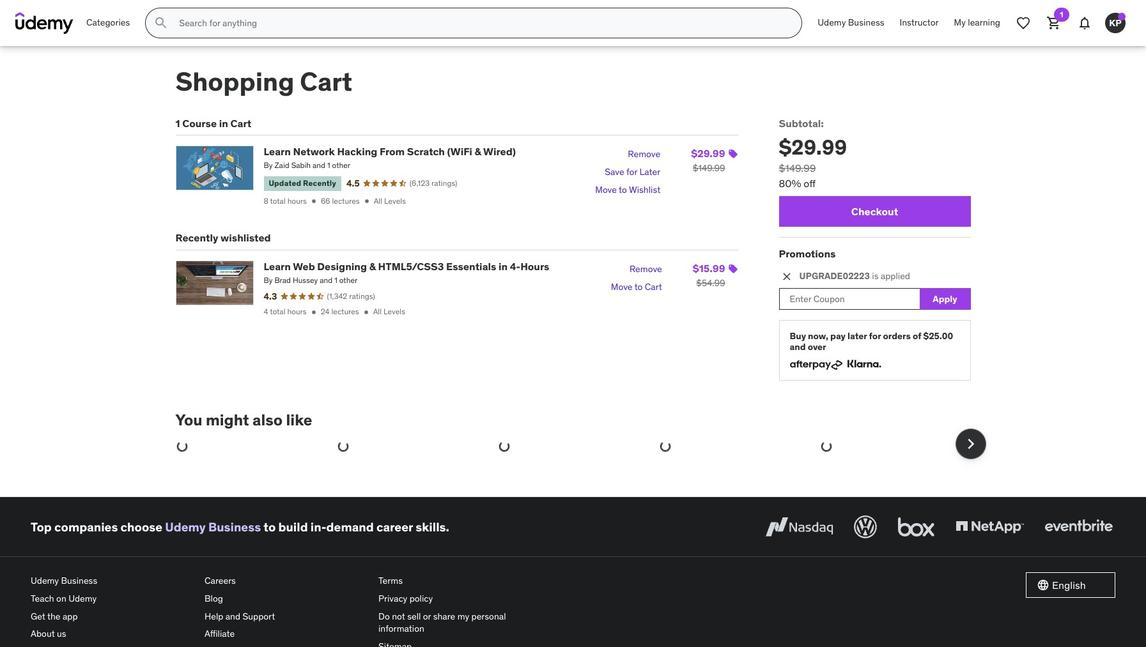 Task type: vqa. For each thing, say whether or not it's contained in the screenshot.
All associated with 24 lectures
yes



Task type: describe. For each thing, give the bounding box(es) containing it.
all levels for 66 lectures
[[374, 196, 406, 206]]

remove button for save for later
[[628, 146, 661, 164]]

and inside learn network hacking from scratch (wifi & wired) by zaid sabih and 1 other
[[313, 161, 325, 170]]

learn web designing & html5/css3 essentials in 4-hours link
[[264, 260, 550, 273]]

remove for later
[[628, 149, 661, 160]]

Search for anything text field
[[177, 12, 787, 34]]

intermediate
[[176, 549, 239, 562]]

from for engineering
[[782, 530, 807, 543]]

cart for 1 course in cart
[[230, 117, 251, 130]]

0 horizontal spatial $29.99
[[691, 147, 725, 160]]

from for hacking
[[380, 145, 405, 158]]

wishlisted
[[221, 232, 271, 244]]

small image
[[780, 271, 793, 283]]

advanced
[[253, 549, 302, 562]]

upgrade02223
[[800, 271, 870, 282]]

$29.99 $149.99
[[691, 147, 725, 174]]

learn social engineering from scratch link
[[659, 530, 807, 555]]

(6,123 ratings)
[[410, 178, 457, 188]]

dark
[[885, 530, 908, 543]]

&detection
[[498, 554, 553, 567]]

(6,123
[[410, 178, 430, 188]]

promotions
[[779, 248, 836, 260]]

0 vertical spatial recently
[[303, 179, 336, 188]]

apply
[[933, 293, 958, 305]]

the inside the ultimate dark web, anonymity, privacy & security course
[[820, 530, 838, 543]]

4.5
[[347, 178, 360, 189]]

wired)
[[483, 145, 516, 158]]

hacking inside learn network hacking from scratch (wifi & wired) by zaid sabih and 1 other
[[337, 145, 378, 158]]

anonymity,
[[820, 542, 875, 555]]

6,123 ratings element
[[410, 178, 457, 189]]

learn network hacking from scratch (wifi & wired) by zaid sabih and 1 other
[[264, 145, 516, 170]]

(1,342 ratings)
[[327, 291, 375, 301]]

move to wishlist button
[[596, 182, 661, 200]]

$15.99 $54.99
[[693, 262, 725, 289]]

testing
[[396, 542, 432, 555]]

you have alerts image
[[1118, 13, 1126, 20]]

udemy business
[[818, 17, 885, 28]]

web,
[[910, 530, 935, 543]]

levels for 66 lectures
[[384, 196, 406, 206]]

submit search image
[[154, 15, 169, 31]]

& inside the learn web designing & html5/css3 essentials in 4-hours by brad hussey and 1 other
[[369, 260, 376, 273]]

&man
[[566, 530, 594, 543]]

1 link
[[1039, 8, 1070, 38]]

learn wi-fi password penetration testing (wep/wpa/wpa2) link
[[337, 530, 442, 567]]

updated recently
[[269, 179, 336, 188]]

$15.99
[[693, 262, 725, 275]]

80%
[[779, 177, 801, 190]]

udemy
[[818, 17, 846, 28]]

learn network hacking from scratch (wifi & wired) link
[[264, 145, 516, 158]]

network hacking continued - intermediate to advanced link
[[176, 537, 319, 562]]

password
[[394, 530, 442, 543]]

learning
[[968, 17, 1001, 28]]

in
[[596, 530, 606, 543]]

1 horizontal spatial cart
[[300, 66, 352, 98]]

0 horizontal spatial recently
[[176, 232, 218, 244]]

zaid
[[275, 161, 289, 170]]

scratch for engineering
[[659, 542, 697, 555]]

remove save for later move to wishlist
[[596, 149, 661, 196]]

xxsmall image for 24 lectures
[[362, 308, 371, 317]]

66 lectures
[[321, 196, 360, 206]]

network inside network hacking continued - intermediate to advanced
[[176, 537, 217, 550]]

kp link
[[1100, 8, 1131, 38]]

network inside learn network hacking from scratch (wifi & wired) by zaid sabih and 1 other
[[293, 145, 335, 158]]

remove for cart
[[630, 263, 662, 275]]

coupon icon image for $15.99
[[728, 264, 738, 274]]

web
[[293, 260, 315, 273]]

by inside the learn web designing & html5/css3 essentials in 4-hours by brad hussey and 1 other
[[264, 275, 273, 285]]

learn for learn wi-fi password penetration testing (wep/wpa/wpa2)
[[337, 530, 364, 543]]

lectures for 66 lectures
[[332, 196, 360, 206]]

by inside learn network hacking from scratch (wifi & wired) by zaid sabih and 1 other
[[264, 161, 273, 170]]

upgrade02223 is applied
[[800, 271, 910, 282]]

the ultimate dark web, anonymity, privacy & security course
[[820, 530, 965, 567]]

all levels for 24 lectures
[[373, 307, 405, 317]]

24
[[321, 307, 330, 317]]

66
[[321, 196, 330, 206]]

$25.00
[[924, 331, 953, 342]]

execution
[[573, 542, 622, 555]]

checkout
[[852, 205, 898, 218]]

fi
[[383, 530, 392, 543]]

security
[[924, 542, 965, 555]]

all for 24 lectures
[[373, 307, 382, 317]]

remove button for move to cart
[[630, 261, 662, 278]]

notifications image
[[1077, 15, 1093, 31]]

wi-
[[366, 530, 383, 543]]

applied
[[881, 271, 910, 282]]

-
[[315, 537, 319, 550]]

4
[[264, 307, 268, 317]]

to for -
[[241, 549, 251, 562]]

categories
[[86, 17, 130, 28]]

later
[[848, 331, 867, 342]]

buy
[[790, 331, 806, 342]]

remove move to cart
[[611, 263, 662, 293]]

checkout button
[[779, 196, 971, 227]]

attacks
[[533, 542, 571, 555]]

learn for learn network hacking from scratch (wifi & wired) by zaid sabih and 1 other
[[264, 145, 291, 158]]

4 total hours
[[264, 307, 307, 317]]

learn web designing & html5/css3 essentials in 4-hours by brad hussey and 1 other
[[264, 260, 550, 285]]

my learning link
[[947, 8, 1008, 38]]

8 total hours
[[264, 196, 307, 206]]

$54.99
[[697, 277, 725, 289]]

hours
[[521, 260, 550, 273]]

network hacking continued - intermediate to advanced
[[176, 537, 319, 562]]

0 horizontal spatial course
[[182, 117, 217, 130]]

hacking inside network hacking continued - intermediate to advanced
[[220, 537, 260, 550]]

(wep/wpa/wpa2)
[[337, 554, 431, 567]]

designing
[[317, 260, 367, 273]]

privacy
[[877, 542, 913, 555]]

total for 4
[[270, 307, 286, 317]]

$149.99 inside $29.99 $149.99
[[693, 163, 725, 174]]

move to cart button
[[611, 278, 662, 296]]



Task type: locate. For each thing, give the bounding box(es) containing it.
levels down learn network hacking from scratch (wifi & wired) by zaid sabih and 1 other
[[384, 196, 406, 206]]

the ultimate dark web, anonymity, privacy & security course link
[[820, 530, 970, 567]]

hacking up 4.5
[[337, 145, 378, 158]]

in down shopping
[[219, 117, 228, 130]]

xxsmall image
[[362, 197, 371, 206], [362, 308, 371, 317]]

network
[[293, 145, 335, 158], [176, 537, 217, 550]]

1 vertical spatial &
[[369, 260, 376, 273]]

0 vertical spatial to
[[619, 184, 627, 196]]

my learning
[[954, 17, 1001, 28]]

learn up "zaid"
[[264, 145, 291, 158]]

levels for 24 lectures
[[384, 307, 405, 317]]

remove inside remove save for later move to wishlist
[[628, 149, 661, 160]]

0 vertical spatial by
[[264, 161, 273, 170]]

learn left social
[[659, 530, 686, 543]]

by left "zaid"
[[264, 161, 273, 170]]

lectures down 4.5
[[332, 196, 360, 206]]

1 vertical spatial remove button
[[630, 261, 662, 278]]

and right sabih
[[313, 161, 325, 170]]

2 by from the top
[[264, 275, 273, 285]]

2 hours from the top
[[287, 307, 307, 317]]

1 horizontal spatial $29.99
[[779, 134, 847, 161]]

& for learn network hacking from scratch (wifi & wired) by zaid sabih and 1 other
[[475, 145, 481, 158]]

coupon icon image right $29.99 $149.99
[[728, 149, 738, 159]]

other inside the learn web designing & html5/css3 essentials in 4-hours by brad hussey and 1 other
[[339, 275, 358, 285]]

for right 'save'
[[627, 166, 638, 178]]

arp spoofing &man in the middle attacks execution &detection link
[[498, 530, 632, 567]]

& right 'privacy'
[[915, 542, 922, 555]]

other inside learn network hacking from scratch (wifi & wired) by zaid sabih and 1 other
[[332, 161, 350, 170]]

all levels down 1,342 ratings element
[[373, 307, 405, 317]]

0 vertical spatial in
[[219, 117, 228, 130]]

by left brad
[[264, 275, 273, 285]]

to for later
[[619, 184, 627, 196]]

recently up 66 on the top
[[303, 179, 336, 188]]

0 horizontal spatial scratch
[[407, 145, 445, 158]]

of
[[913, 331, 922, 342]]

& right (wifi
[[475, 145, 481, 158]]

1 vertical spatial recently
[[176, 232, 218, 244]]

& inside learn network hacking from scratch (wifi & wired) by zaid sabih and 1 other
[[475, 145, 481, 158]]

1 horizontal spatial in
[[499, 260, 508, 273]]

engineering
[[721, 530, 780, 543]]

1 the from the left
[[607, 530, 625, 543]]

all levels
[[374, 196, 406, 206], [373, 307, 405, 317]]

for
[[627, 166, 638, 178], [869, 331, 881, 342]]

0 vertical spatial hacking
[[337, 145, 378, 158]]

(1,342
[[327, 291, 347, 301]]

2 horizontal spatial cart
[[645, 281, 662, 293]]

1 vertical spatial xxsmall image
[[309, 308, 318, 317]]

to inside remove save for later move to wishlist
[[619, 184, 627, 196]]

0 vertical spatial from
[[380, 145, 405, 158]]

1 total from the top
[[270, 196, 286, 206]]

xxsmall image down 1,342 ratings element
[[362, 308, 371, 317]]

levels
[[384, 196, 406, 206], [384, 307, 405, 317]]

1 vertical spatial remove
[[630, 263, 662, 275]]

1 xxsmall image from the top
[[309, 197, 318, 206]]

1 vertical spatial scratch
[[659, 542, 697, 555]]

you might also like
[[176, 411, 312, 430]]

move inside the remove move to cart
[[611, 281, 633, 293]]

1 horizontal spatial to
[[619, 184, 627, 196]]

0 vertical spatial other
[[332, 161, 350, 170]]

hacking left continued
[[220, 537, 260, 550]]

and inside buy now, pay later for orders of $25.00 and over
[[790, 342, 806, 353]]

1,342 ratings element
[[327, 291, 375, 302]]

2 vertical spatial &
[[915, 542, 922, 555]]

cart inside the remove move to cart
[[645, 281, 662, 293]]

0 horizontal spatial the
[[607, 530, 625, 543]]

social
[[688, 530, 718, 543]]

all for 66 lectures
[[374, 196, 382, 206]]

0 horizontal spatial to
[[241, 549, 251, 562]]

1 vertical spatial by
[[264, 275, 273, 285]]

total
[[270, 196, 286, 206], [270, 307, 286, 317]]

xxsmall image for 66 lectures
[[362, 197, 371, 206]]

ratings) right "(1,342"
[[349, 291, 375, 301]]

learn
[[264, 145, 291, 158], [264, 260, 291, 273], [337, 530, 364, 543], [659, 530, 686, 543]]

0 vertical spatial total
[[270, 196, 286, 206]]

1 horizontal spatial network
[[293, 145, 335, 158]]

0 horizontal spatial $149.99
[[693, 163, 725, 174]]

hours left 24
[[287, 307, 307, 317]]

the inside arp spoofing &man in the middle attacks execution &detection
[[607, 530, 625, 543]]

pay
[[831, 331, 846, 342]]

1 horizontal spatial recently
[[303, 179, 336, 188]]

subtotal:
[[779, 117, 824, 130]]

hacking
[[337, 145, 378, 158], [220, 537, 260, 550]]

1 horizontal spatial for
[[869, 331, 881, 342]]

1 vertical spatial move
[[611, 281, 633, 293]]

0 vertical spatial all
[[374, 196, 382, 206]]

move
[[596, 184, 617, 196], [611, 281, 633, 293]]

shopping
[[176, 66, 294, 98]]

and inside the learn web designing & html5/css3 essentials in 4-hours by brad hussey and 1 other
[[320, 275, 333, 285]]

0 vertical spatial all levels
[[374, 196, 406, 206]]

0 horizontal spatial ratings)
[[349, 291, 375, 301]]

1 coupon icon image from the top
[[728, 149, 738, 159]]

0 horizontal spatial from
[[380, 145, 405, 158]]

1 inside the learn web designing & html5/css3 essentials in 4-hours by brad hussey and 1 other
[[334, 275, 337, 285]]

scratch for hacking
[[407, 145, 445, 158]]

learn social engineering from scratch
[[659, 530, 807, 555]]

also
[[253, 411, 283, 430]]

2 vertical spatial and
[[790, 342, 806, 353]]

to inside network hacking continued - intermediate to advanced
[[241, 549, 251, 562]]

0 vertical spatial remove
[[628, 149, 661, 160]]

0 vertical spatial coupon icon image
[[728, 149, 738, 159]]

2 horizontal spatial to
[[635, 281, 643, 293]]

0 vertical spatial move
[[596, 184, 617, 196]]

in inside the learn web designing & html5/css3 essentials in 4-hours by brad hussey and 1 other
[[499, 260, 508, 273]]

1 vertical spatial all levels
[[373, 307, 405, 317]]

1 vertical spatial hacking
[[220, 537, 260, 550]]

0 vertical spatial remove button
[[628, 146, 661, 164]]

scratch inside learn social engineering from scratch
[[659, 542, 697, 555]]

shopping cart with 1 item image
[[1047, 15, 1062, 31]]

& inside the ultimate dark web, anonymity, privacy & security course
[[915, 542, 922, 555]]

1 vertical spatial network
[[176, 537, 217, 550]]

from
[[380, 145, 405, 158], [782, 530, 807, 543]]

all right 66 lectures
[[374, 196, 382, 206]]

2 xxsmall image from the top
[[309, 308, 318, 317]]

ratings) inside 6,123 ratings element
[[432, 178, 457, 188]]

1 vertical spatial other
[[339, 275, 358, 285]]

1 hours from the top
[[288, 196, 307, 206]]

continued
[[262, 537, 313, 550]]

0 vertical spatial ratings)
[[432, 178, 457, 188]]

and up "(1,342"
[[320, 275, 333, 285]]

$29.99
[[779, 134, 847, 161], [691, 147, 725, 160]]

1 horizontal spatial course
[[820, 554, 854, 567]]

recently left wishlisted
[[176, 232, 218, 244]]

0 horizontal spatial &
[[369, 260, 376, 273]]

1 vertical spatial coupon icon image
[[728, 264, 738, 274]]

shopping cart
[[176, 66, 352, 98]]

1 vertical spatial hours
[[287, 307, 307, 317]]

0 horizontal spatial network
[[176, 537, 217, 550]]

(wifi
[[447, 145, 472, 158]]

xxsmall image
[[309, 197, 318, 206], [309, 308, 318, 317]]

other down the designing
[[339, 275, 358, 285]]

udemy business link
[[810, 8, 892, 38]]

$149.99 right later
[[693, 163, 725, 174]]

save for later button
[[605, 164, 661, 182]]

learn inside learn social engineering from scratch
[[659, 530, 686, 543]]

learn for learn social engineering from scratch
[[659, 530, 686, 543]]

0 vertical spatial xxsmall image
[[309, 197, 318, 206]]

2 the from the left
[[820, 530, 838, 543]]

afterpay image
[[790, 361, 842, 370]]

cart
[[300, 66, 352, 98], [230, 117, 251, 130], [645, 281, 662, 293]]

1 vertical spatial to
[[635, 281, 643, 293]]

ratings) for 4.3
[[349, 291, 375, 301]]

course down shopping
[[182, 117, 217, 130]]

1 vertical spatial xxsmall image
[[362, 308, 371, 317]]

2 horizontal spatial &
[[915, 542, 922, 555]]

arp spoofing &man in the middle attacks execution &detection
[[498, 530, 625, 567]]

0 horizontal spatial cart
[[230, 117, 251, 130]]

remove inside the remove move to cart
[[630, 263, 662, 275]]

$149.99 inside subtotal: $29.99 $149.99 80% off
[[779, 162, 816, 175]]

business
[[848, 17, 885, 28]]

you
[[176, 411, 202, 430]]

in left 4-
[[499, 260, 508, 273]]

in
[[219, 117, 228, 130], [499, 260, 508, 273]]

lectures down 1,342 ratings element
[[331, 307, 359, 317]]

1 vertical spatial levels
[[384, 307, 405, 317]]

spoofing
[[521, 530, 564, 543]]

0 horizontal spatial for
[[627, 166, 638, 178]]

wishlist image
[[1016, 15, 1031, 31]]

ratings) for 4.5
[[432, 178, 457, 188]]

wishlist
[[629, 184, 661, 196]]

& for the ultimate dark web, anonymity, privacy & security course
[[915, 542, 922, 555]]

0 vertical spatial lectures
[[332, 196, 360, 206]]

0 vertical spatial and
[[313, 161, 325, 170]]

move inside remove save for later move to wishlist
[[596, 184, 617, 196]]

0 horizontal spatial in
[[219, 117, 228, 130]]

levels down the learn web designing & html5/css3 essentials in 4-hours by brad hussey and 1 other
[[384, 307, 405, 317]]

coupon icon image for $29.99
[[728, 149, 738, 159]]

arp
[[498, 530, 518, 543]]

hours down updated recently
[[288, 196, 307, 206]]

to inside the remove move to cart
[[635, 281, 643, 293]]

kp
[[1110, 17, 1122, 29]]

ratings) inside 1,342 ratings element
[[349, 291, 375, 301]]

1 vertical spatial course
[[820, 554, 854, 567]]

0 vertical spatial &
[[475, 145, 481, 158]]

scratch inside learn network hacking from scratch (wifi & wired) by zaid sabih and 1 other
[[407, 145, 445, 158]]

from inside learn social engineering from scratch
[[782, 530, 807, 543]]

xxsmall image left 24
[[309, 308, 318, 317]]

1 horizontal spatial ratings)
[[432, 178, 457, 188]]

is
[[872, 271, 879, 282]]

the
[[607, 530, 625, 543], [820, 530, 838, 543]]

1 course in cart
[[176, 117, 251, 130]]

$149.99 up 80%
[[779, 162, 816, 175]]

xxsmall image left 66 on the top
[[309, 197, 318, 206]]

my
[[954, 17, 966, 28]]

2 total from the top
[[270, 307, 286, 317]]

1 horizontal spatial from
[[782, 530, 807, 543]]

remove button up later
[[628, 146, 661, 164]]

xxsmall image for 66 lectures
[[309, 197, 318, 206]]

categories button
[[79, 8, 138, 38]]

1 vertical spatial ratings)
[[349, 291, 375, 301]]

1
[[1060, 10, 1064, 19], [176, 117, 180, 130], [327, 161, 330, 170], [334, 275, 337, 285]]

1 vertical spatial from
[[782, 530, 807, 543]]

1 horizontal spatial $149.99
[[779, 162, 816, 175]]

remove up later
[[628, 149, 661, 160]]

remove
[[628, 149, 661, 160], [630, 263, 662, 275]]

total right '4'
[[270, 307, 286, 317]]

total for 8
[[270, 196, 286, 206]]

0 horizontal spatial hacking
[[220, 537, 260, 550]]

coupon icon image
[[728, 149, 738, 159], [728, 264, 738, 274]]

0 vertical spatial hours
[[288, 196, 307, 206]]

1 vertical spatial for
[[869, 331, 881, 342]]

0 vertical spatial network
[[293, 145, 335, 158]]

updated
[[269, 179, 301, 188]]

udemy image
[[15, 12, 74, 34]]

ratings)
[[432, 178, 457, 188], [349, 291, 375, 301]]

learn wi-fi password penetration testing (wep/wpa/wpa2)
[[337, 530, 442, 567]]

0 vertical spatial cart
[[300, 66, 352, 98]]

klarna image
[[848, 358, 881, 370]]

& right the designing
[[369, 260, 376, 273]]

coupon icon image right $15.99
[[728, 264, 738, 274]]

off
[[804, 177, 816, 190]]

learn inside learn network hacking from scratch (wifi & wired) by zaid sabih and 1 other
[[264, 145, 291, 158]]

1 vertical spatial in
[[499, 260, 508, 273]]

0 vertical spatial scratch
[[407, 145, 445, 158]]

xxsmall image for 24 lectures
[[309, 308, 318, 317]]

the left ultimate
[[820, 530, 838, 543]]

1 inside learn network hacking from scratch (wifi & wired) by zaid sabih and 1 other
[[327, 161, 330, 170]]

xxsmall image right 66 lectures
[[362, 197, 371, 206]]

1 vertical spatial and
[[320, 275, 333, 285]]

now,
[[808, 331, 829, 342]]

ratings) right (6,123
[[432, 178, 457, 188]]

for inside remove save for later move to wishlist
[[627, 166, 638, 178]]

learn left wi-
[[337, 530, 364, 543]]

2 vertical spatial cart
[[645, 281, 662, 293]]

learn for learn web designing & html5/css3 essentials in 4-hours by brad hussey and 1 other
[[264, 260, 291, 273]]

course inside the ultimate dark web, anonymity, privacy & security course
[[820, 554, 854, 567]]

for right later
[[869, 331, 881, 342]]

1 by from the top
[[264, 161, 273, 170]]

0 vertical spatial course
[[182, 117, 217, 130]]

hours for 8 total hours
[[288, 196, 307, 206]]

0 vertical spatial xxsmall image
[[362, 197, 371, 206]]

recently wishlisted
[[176, 232, 271, 244]]

remove button left $15.99
[[630, 261, 662, 278]]

from inside learn network hacking from scratch (wifi & wired) by zaid sabih and 1 other
[[380, 145, 405, 158]]

1 vertical spatial lectures
[[331, 307, 359, 317]]

learn inside learn wi-fi password penetration testing (wep/wpa/wpa2)
[[337, 530, 364, 543]]

1 horizontal spatial &
[[475, 145, 481, 158]]

1 vertical spatial all
[[373, 307, 382, 317]]

1 horizontal spatial hacking
[[337, 145, 378, 158]]

course down ultimate
[[820, 554, 854, 567]]

total right 8
[[270, 196, 286, 206]]

all levels down learn network hacking from scratch (wifi & wired) by zaid sabih and 1 other
[[374, 196, 406, 206]]

0 vertical spatial levels
[[384, 196, 406, 206]]

and left over
[[790, 342, 806, 353]]

instructor
[[900, 17, 939, 28]]

middle
[[498, 542, 531, 555]]

2 vertical spatial to
[[241, 549, 251, 562]]

24 lectures
[[321, 307, 359, 317]]

0 vertical spatial for
[[627, 166, 638, 178]]

1 vertical spatial cart
[[230, 117, 251, 130]]

cart for remove move to cart
[[645, 281, 662, 293]]

essentials
[[446, 260, 496, 273]]

all down 1,342 ratings element
[[373, 307, 382, 317]]

for inside buy now, pay later for orders of $25.00 and over
[[869, 331, 881, 342]]

Enter Coupon text field
[[779, 289, 920, 310]]

lectures for 24 lectures
[[331, 307, 359, 317]]

and
[[313, 161, 325, 170], [320, 275, 333, 285], [790, 342, 806, 353]]

hours for 4 total hours
[[287, 307, 307, 317]]

1 vertical spatial total
[[270, 307, 286, 317]]

1 horizontal spatial the
[[820, 530, 838, 543]]

sabih
[[291, 161, 311, 170]]

later
[[640, 166, 661, 178]]

learn up brad
[[264, 260, 291, 273]]

remove up move to cart button
[[630, 263, 662, 275]]

4.3
[[264, 291, 277, 302]]

$149.99
[[779, 162, 816, 175], [693, 163, 725, 174]]

other up 4.5
[[332, 161, 350, 170]]

subtotal: $29.99 $149.99 80% off
[[779, 117, 847, 190]]

learn inside the learn web designing & html5/css3 essentials in 4-hours by brad hussey and 1 other
[[264, 260, 291, 273]]

8
[[264, 196, 268, 206]]

the right in
[[607, 530, 625, 543]]

2 coupon icon image from the top
[[728, 264, 738, 274]]

1 horizontal spatial scratch
[[659, 542, 697, 555]]



